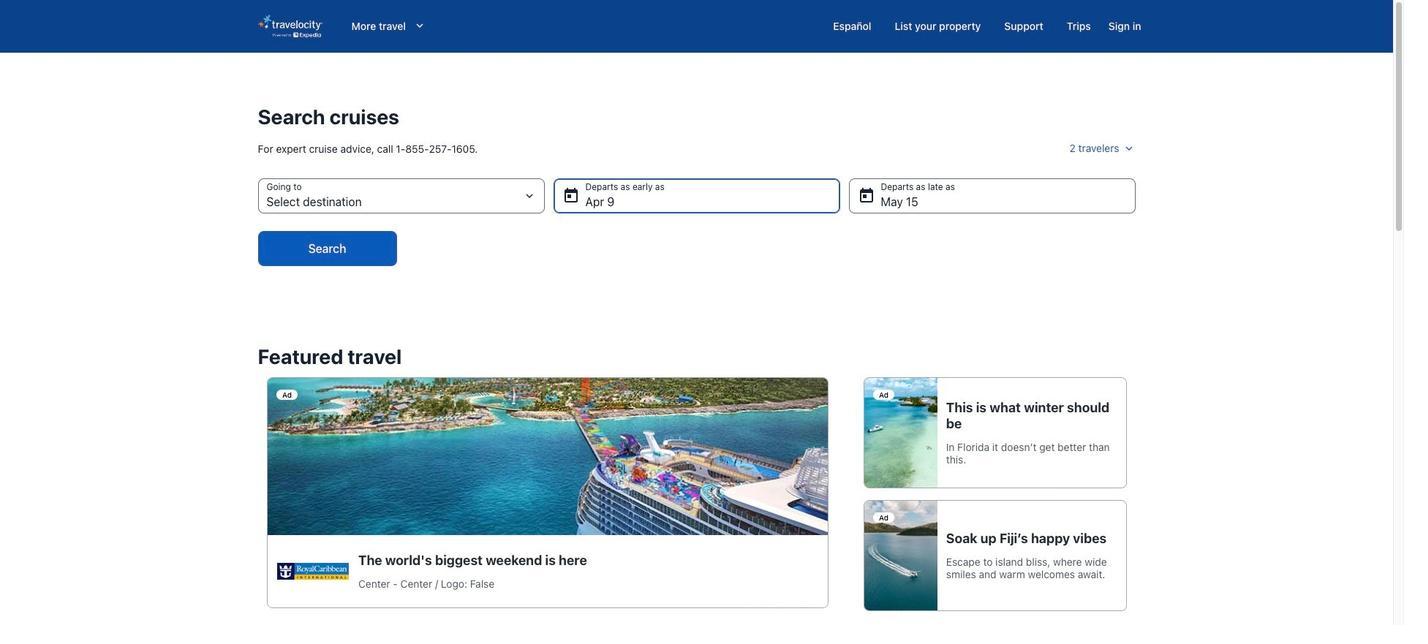 Task type: vqa. For each thing, say whether or not it's contained in the screenshot.
Swap Origin And Destination Values icon at the left top of the page
no



Task type: locate. For each thing, give the bounding box(es) containing it.
featured travel region
[[249, 337, 1145, 621]]

main content
[[0, 53, 1394, 626]]



Task type: describe. For each thing, give the bounding box(es) containing it.
travelocity logo image
[[258, 15, 322, 38]]

2 travelers image
[[1123, 142, 1136, 155]]



